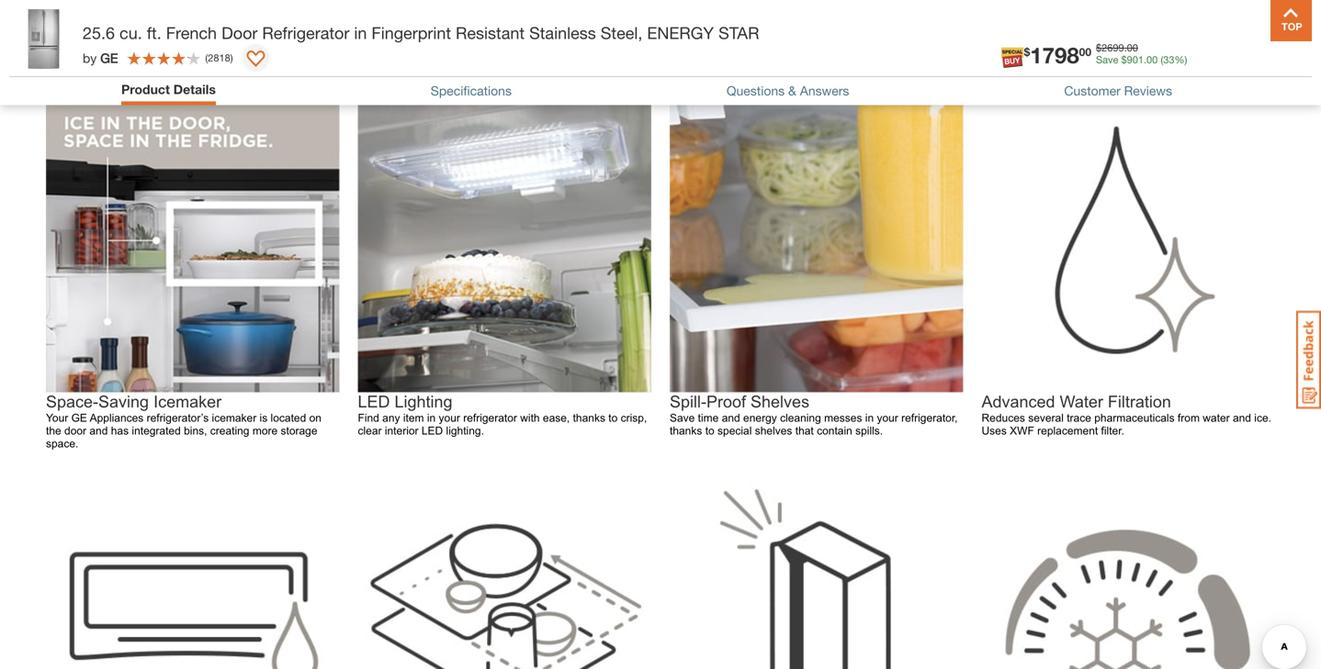 Task type: vqa. For each thing, say whether or not it's contained in the screenshot.
FAQS
no



Task type: locate. For each thing, give the bounding box(es) containing it.
top button
[[1271, 0, 1312, 41]]

00
[[1127, 42, 1138, 54], [1079, 46, 1092, 58], [1147, 54, 1158, 66]]

cu.
[[119, 23, 142, 43]]

product image image
[[14, 9, 74, 69]]

00 right 2699 on the top right of the page
[[1127, 42, 1138, 54]]

product details
[[121, 82, 216, 97]]

star
[[719, 23, 759, 43]]

product details button
[[121, 82, 216, 101], [121, 82, 216, 97]]

$ inside $ 1798 00
[[1024, 46, 1030, 58]]

. left the 33
[[1144, 54, 1147, 66]]

1 horizontal spatial (
[[1161, 54, 1163, 66]]

$ for 2699
[[1096, 42, 1102, 54]]

customer reviews button
[[1064, 83, 1173, 98], [1064, 83, 1173, 98]]

1798
[[1030, 42, 1079, 68]]

stainless
[[529, 23, 596, 43]]

feedback link image
[[1297, 311, 1321, 410]]

energy
[[647, 23, 714, 43]]

( left )
[[205, 52, 208, 64]]

0 horizontal spatial 00
[[1079, 46, 1092, 58]]

fingerprint
[[372, 23, 451, 43]]

answers
[[800, 83, 849, 98]]

refrigerator
[[262, 23, 350, 43]]

(
[[205, 52, 208, 64], [1161, 54, 1163, 66]]

questions & answers button
[[727, 83, 849, 98], [727, 83, 849, 98]]

$ 1798 00
[[1024, 42, 1092, 68]]

2 horizontal spatial 00
[[1147, 54, 1158, 66]]

( left the %)
[[1161, 54, 1163, 66]]

$ left 901
[[1096, 42, 1102, 54]]

0 horizontal spatial (
[[205, 52, 208, 64]]

25.6
[[83, 23, 115, 43]]

00 inside $ 1798 00
[[1079, 46, 1092, 58]]

specifications button
[[431, 83, 512, 98], [431, 83, 512, 98]]

display image
[[247, 51, 265, 69]]

ft.
[[147, 23, 161, 43]]

customer
[[1064, 83, 1121, 98]]

reviews
[[1124, 83, 1173, 98]]

product
[[121, 82, 170, 97]]

1 horizontal spatial $
[[1096, 42, 1102, 54]]

customer reviews
[[1064, 83, 1173, 98]]

)
[[230, 52, 233, 64]]

resistant
[[456, 23, 525, 43]]

0 horizontal spatial .
[[1124, 42, 1127, 54]]

$
[[1096, 42, 1102, 54], [1024, 46, 1030, 58], [1122, 54, 1127, 66]]

by ge
[[83, 50, 118, 65]]

details
[[173, 82, 216, 97]]

25.6 cu. ft. french door refrigerator in fingerprint resistant stainless steel, energy star
[[83, 23, 759, 43]]

0 horizontal spatial $
[[1024, 46, 1030, 58]]

$ left the save
[[1024, 46, 1030, 58]]

00 left the save
[[1079, 46, 1092, 58]]

. right the save
[[1124, 42, 1127, 54]]

$ right the save
[[1122, 54, 1127, 66]]

.
[[1124, 42, 1127, 54], [1144, 54, 1147, 66]]

00 left the 33
[[1147, 54, 1158, 66]]



Task type: describe. For each thing, give the bounding box(es) containing it.
door
[[222, 23, 258, 43]]

( 2818 )
[[205, 52, 233, 64]]

french
[[166, 23, 217, 43]]

specifications
[[431, 83, 512, 98]]

901
[[1127, 54, 1144, 66]]

1 horizontal spatial 00
[[1127, 42, 1138, 54]]

ge
[[100, 50, 118, 65]]

( inside $ 2699 . 00 save $ 901 . 00 ( 33 %)
[[1161, 54, 1163, 66]]

&
[[788, 83, 797, 98]]

2699
[[1102, 42, 1124, 54]]

in
[[354, 23, 367, 43]]

2818
[[208, 52, 230, 64]]

by
[[83, 50, 97, 65]]

questions & answers
[[727, 83, 849, 98]]

$ 2699 . 00 save $ 901 . 00 ( 33 %)
[[1096, 42, 1187, 66]]

1 horizontal spatial .
[[1144, 54, 1147, 66]]

questions
[[727, 83, 785, 98]]

2 horizontal spatial $
[[1122, 54, 1127, 66]]

33
[[1163, 54, 1175, 66]]

save
[[1096, 54, 1119, 66]]

%)
[[1175, 54, 1187, 66]]

steel,
[[601, 23, 643, 43]]

$ for 1798
[[1024, 46, 1030, 58]]



